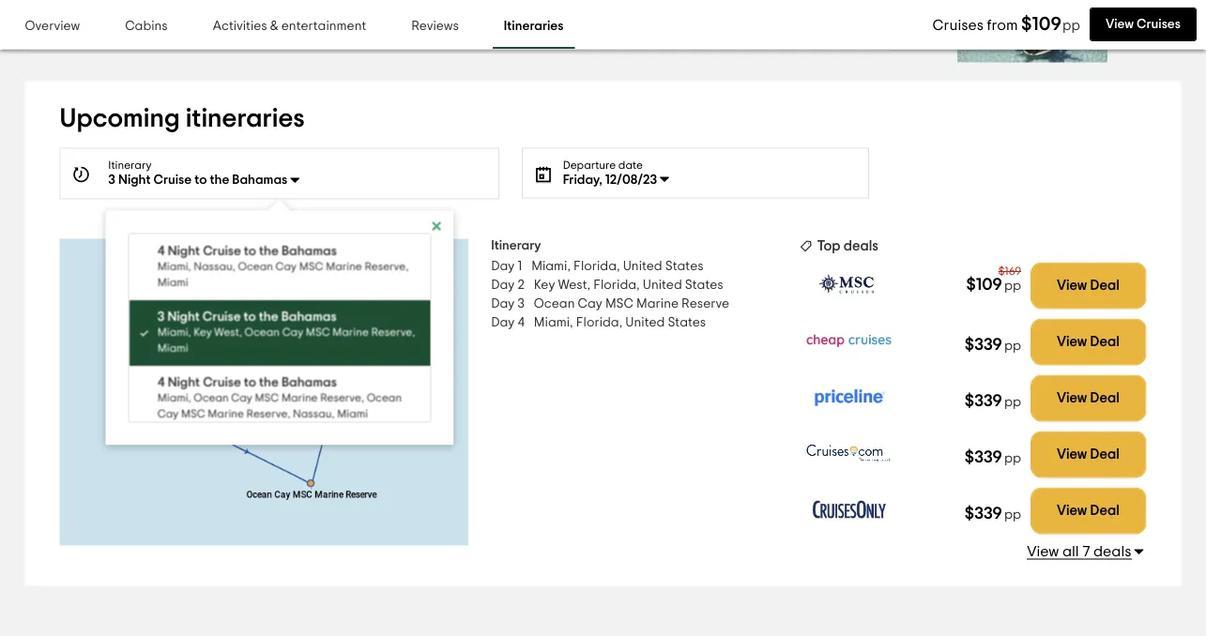 Task type: vqa. For each thing, say whether or not it's contained in the screenshot.
the middle THE STATES
yes



Task type: locate. For each thing, give the bounding box(es) containing it.
itinerary for itinerary day​​ 1 miami, florida, united states day​​ 2 key west, florida, united states day​​ 3 ocean cay msc marine reserve day​​ 4 miami, florida, united states
[[491, 239, 541, 252]]

miami, inside the 3 night cruise to the bahamas miami, key west, ocean cay msc marine reserve, miami
[[157, 327, 191, 338]]

0 horizontal spatial 2
[[403, 15, 410, 28]]

itineraries
[[504, 20, 564, 33]]

1 vertical spatial united
[[643, 279, 682, 292]]

night for 3 night cruise to the bahamas
[[118, 173, 151, 187]]

bahamas inside 4 night cruise to the bahamas miami, ocean cay msc marine reserve, ocean cay msc marine reserve, nassau, miami
[[281, 376, 337, 389]]

view
[[1106, 18, 1134, 31], [1057, 279, 1088, 293], [1057, 335, 1088, 349], [1057, 392, 1088, 406], [1057, 448, 1088, 462], [1057, 504, 1088, 519], [1027, 544, 1060, 559]]

1 view deal from the top
[[1057, 279, 1120, 293]]

1 vertical spatial 4
[[518, 316, 525, 329]]

0 vertical spatial key
[[534, 279, 555, 292]]

entertainment
[[281, 20, 366, 33]]

view all 7 deals
[[1027, 544, 1132, 559]]

msc inside itinerary day​​ 1 miami, florida, united states day​​ 2 key west, florida, united states day​​ 3 ocean cay msc marine reserve day​​ 4 miami, florida, united states
[[606, 297, 634, 311]]

bahamas down 4 night cruise to the bahamas miami, nassau, ocean cay msc marine reserve, miami
[[281, 311, 336, 324]]

1 vertical spatial miami, florida, united states link
[[534, 313, 706, 332]]

6
[[553, 15, 561, 28]]

0 vertical spatial miami
[[157, 277, 188, 288]]

3 night cruise to the bahamas
[[108, 173, 288, 187]]

4 inside 4 night cruise to the bahamas miami, ocean cay msc marine reserve, ocean cay msc marine reserve, nassau, miami
[[157, 376, 164, 389]]

0 horizontal spatial nassau,
[[193, 261, 235, 273]]

marine inside 4 night cruise to the bahamas miami, nassau, ocean cay msc marine reserve, miami
[[326, 261, 362, 273]]

united down key west, florida, united states link
[[626, 316, 665, 329]]

activities & entertainment link
[[202, 6, 378, 49]]

0 vertical spatial 4
[[157, 245, 164, 258]]

miami
[[157, 277, 188, 288], [157, 343, 188, 354], [337, 409, 368, 420]]

departure date friday, 12/08/23
[[563, 160, 657, 187]]

0 horizontal spatial deals
[[844, 239, 879, 253]]

nassau, down the 3 night cruise to the bahamas miami, key west, ocean cay msc marine reserve, miami
[[293, 409, 334, 420]]

the inside the 3 night cruise to the bahamas miami, key west, ocean cay msc marine reserve, miami
[[259, 311, 278, 324]]

night for 4 night cruise to the bahamas miami, ocean cay msc marine reserve, ocean cay msc marine reserve, nassau, miami
[[167, 376, 200, 389]]

upcoming itineraries
[[60, 106, 305, 132]]

1 vertical spatial west,
[[214, 327, 242, 338]]

nassau,
[[193, 261, 235, 273], [293, 409, 334, 420]]

west,
[[558, 279, 591, 292], [214, 327, 242, 338]]

to down 4 night cruise to the bahamas miami, nassau, ocean cay msc marine reserve, miami
[[243, 311, 256, 324]]

reserve,
[[364, 261, 408, 273], [371, 327, 415, 338], [320, 393, 364, 404], [246, 409, 290, 420]]

miami, inside 4 night cruise to the bahamas miami, ocean cay msc marine reserve, ocean cay msc marine reserve, nassau, miami
[[157, 393, 191, 404]]

2
[[403, 15, 410, 28], [518, 279, 525, 292]]

night inside 4 night cruise to the bahamas miami, nassau, ocean cay msc marine reserve, miami
[[167, 245, 200, 258]]

cay inside 4 night cruise to the bahamas miami, nassau, ocean cay msc marine reserve, miami
[[275, 261, 296, 273]]

4 night cruise to the bahamas miami, ocean cay msc marine reserve, ocean cay msc marine reserve, nassau, miami
[[157, 376, 401, 420]]

0 horizontal spatial $109
[[967, 276, 1003, 293]]

bahamas down itineraries
[[232, 173, 288, 187]]

0 horizontal spatial cruises
[[933, 18, 984, 33]]

itineraries link
[[493, 6, 575, 49]]

departure
[[563, 160, 616, 172]]

to inside 4 night cruise to the bahamas miami, nassau, ocean cay msc marine reserve, miami
[[244, 245, 256, 258]]

marine inside itinerary day​​ 1 miami, florida, united states day​​ 2 key west, florida, united states day​​ 3 ocean cay msc marine reserve day​​ 4 miami, florida, united states
[[637, 297, 679, 311]]

&
[[270, 20, 279, 33]]

4 for 4 night cruise to the bahamas miami, nassau, ocean cay msc marine reserve, miami
[[157, 245, 164, 258]]

3 inside the 3 night cruise to the bahamas miami, key west, ocean cay msc marine reserve, miami
[[157, 311, 164, 324]]

5 link
[[500, 3, 538, 40]]

4 inside 4 night cruise to the bahamas miami, nassau, ocean cay msc marine reserve, miami
[[157, 245, 164, 258]]

cruise inside the 3 night cruise to the bahamas miami, key west, ocean cay msc marine reserve, miami
[[202, 311, 240, 324]]

$339
[[965, 336, 1003, 353], [965, 393, 1003, 410], [965, 449, 1003, 466], [965, 505, 1003, 522]]

cruise for 3 night cruise to the bahamas
[[154, 173, 192, 187]]

ocean
[[238, 261, 273, 273], [534, 297, 575, 311], [244, 327, 279, 338], [193, 393, 228, 404], [366, 393, 401, 404]]

to down upcoming itineraries
[[195, 173, 207, 187]]

0 vertical spatial itinerary
[[108, 160, 152, 172]]

cruise for 3 night cruise to the bahamas miami, key west, ocean cay msc marine reserve, miami
[[202, 311, 240, 324]]

cruise down 4 night cruise to the bahamas miami, nassau, ocean cay msc marine reserve, miami
[[202, 311, 240, 324]]

bahamas inside the 3 night cruise to the bahamas miami, key west, ocean cay msc marine reserve, miami
[[281, 311, 336, 324]]

miami, florida, united states link down key west, florida, united states link
[[534, 313, 706, 332]]

to
[[195, 173, 207, 187], [244, 245, 256, 258], [243, 311, 256, 324], [244, 376, 256, 389]]

12/08/23
[[605, 173, 657, 187]]

ocean inside the 3 night cruise to the bahamas miami, key west, ocean cay msc marine reserve, miami
[[244, 327, 279, 338]]

night
[[118, 173, 151, 187], [167, 245, 200, 258], [167, 311, 199, 324], [167, 376, 200, 389]]

1 vertical spatial deals
[[1094, 544, 1132, 559]]

cruise down the 3 night cruise to the bahamas miami, key west, ocean cay msc marine reserve, miami
[[202, 376, 241, 389]]

to down the 3 night cruise to the bahamas miami, key west, ocean cay msc marine reserve, miami
[[244, 376, 256, 389]]

day​​
[[491, 260, 515, 273], [491, 279, 515, 292], [491, 297, 515, 311], [491, 316, 515, 329]]

bahamas up the 3 night cruise to the bahamas miami, key west, ocean cay msc marine reserve, miami
[[281, 245, 337, 258]]

3 link
[[425, 3, 463, 40]]

miami, florida, united states link for 4
[[534, 313, 706, 332]]

2 link
[[388, 3, 425, 40]]

cay inside itinerary day​​ 1 miami, florida, united states day​​ 2 key west, florida, united states day​​ 3 ocean cay msc marine reserve day​​ 4 miami, florida, united states
[[578, 297, 603, 311]]

1 vertical spatial $109
[[967, 276, 1003, 293]]

$339 pp
[[965, 336, 1022, 353], [965, 393, 1022, 410], [965, 449, 1022, 466], [965, 505, 1022, 522]]

pp
[[1063, 19, 1081, 33], [1005, 279, 1022, 293], [1005, 339, 1022, 353], [1005, 396, 1022, 409], [1005, 452, 1022, 465], [1005, 508, 1022, 522]]

the down 4 night cruise to the bahamas miami, nassau, ocean cay msc marine reserve, miami
[[259, 311, 278, 324]]

the up the 3 night cruise to the bahamas miami, key west, ocean cay msc marine reserve, miami
[[259, 245, 278, 258]]

ocean inside itinerary day​​ 1 miami, florida, united states day​​ 2 key west, florida, united states day​​ 3 ocean cay msc marine reserve day​​ 4 miami, florida, united states
[[534, 297, 575, 311]]

0 vertical spatial nassau,
[[193, 261, 235, 273]]

the map for this itinerary is not available at this time. image
[[60, 239, 469, 546]]

miami,
[[532, 260, 571, 273], [157, 261, 191, 273], [534, 316, 573, 329], [157, 327, 191, 338], [157, 393, 191, 404]]

3 deal from the top
[[1091, 392, 1120, 406]]

reserve
[[682, 297, 730, 311]]

states
[[666, 260, 704, 273], [685, 279, 724, 292], [668, 316, 706, 329]]

to inside the 3 night cruise to the bahamas miami, key west, ocean cay msc marine reserve, miami
[[243, 311, 256, 324]]

0 vertical spatial 1
[[367, 15, 371, 28]]

4
[[157, 245, 164, 258], [518, 316, 525, 329], [157, 376, 164, 389]]

miami, florida, united states link
[[532, 257, 704, 276], [534, 313, 706, 332]]

marine inside the 3 night cruise to the bahamas miami, key west, ocean cay msc marine reserve, miami
[[332, 327, 368, 338]]

0 vertical spatial united
[[623, 260, 663, 273]]

1 horizontal spatial cruises
[[1137, 18, 1181, 31]]

night inside 4 night cruise to the bahamas miami, ocean cay msc marine reserve, ocean cay msc marine reserve, nassau, miami
[[167, 376, 200, 389]]

1 $339 from the top
[[965, 336, 1003, 353]]

1
[[367, 15, 371, 28], [518, 260, 522, 273]]

itinerary inside itinerary day​​ 1 miami, florida, united states day​​ 2 key west, florida, united states day​​ 3 ocean cay msc marine reserve day​​ 4 miami, florida, united states
[[491, 239, 541, 252]]

1 vertical spatial nassau,
[[293, 409, 334, 420]]

bahamas inside 4 night cruise to the bahamas miami, nassau, ocean cay msc marine reserve, miami
[[281, 245, 337, 258]]

1 horizontal spatial west,
[[558, 279, 591, 292]]

3
[[440, 15, 448, 28], [108, 173, 116, 187], [518, 297, 525, 311], [157, 311, 164, 324]]

nassau, down 3 night cruise to the bahamas
[[193, 261, 235, 273]]

2 $339 pp from the top
[[965, 393, 1022, 410]]

west, inside the 3 night cruise to the bahamas miami, key west, ocean cay msc marine reserve, miami
[[214, 327, 242, 338]]

deals right 7
[[1094, 544, 1132, 559]]

0 horizontal spatial west,
[[214, 327, 242, 338]]

cruise inside 4 night cruise to the bahamas miami, nassau, ocean cay msc marine reserve, miami
[[202, 245, 241, 258]]

bahamas for 4 night cruise to the bahamas miami, ocean cay msc marine reserve, ocean cay msc marine reserve, nassau, miami
[[281, 376, 337, 389]]

to down 3 night cruise to the bahamas
[[244, 245, 256, 258]]

1 vertical spatial florida,
[[594, 279, 640, 292]]

5 deal from the top
[[1091, 504, 1120, 519]]

cruise down upcoming itineraries
[[154, 173, 192, 187]]

friday,
[[563, 173, 603, 187]]

0 vertical spatial west,
[[558, 279, 591, 292]]

cay
[[275, 261, 296, 273], [578, 297, 603, 311], [282, 327, 303, 338], [231, 393, 252, 404], [157, 409, 178, 420]]

bahamas
[[232, 173, 288, 187], [281, 245, 337, 258], [281, 311, 336, 324], [281, 376, 337, 389]]

1 vertical spatial itinerary
[[491, 239, 541, 252]]

4 inside itinerary day​​ 1 miami, florida, united states day​​ 2 key west, florida, united states day​​ 3 ocean cay msc marine reserve day​​ 4 miami, florida, united states
[[518, 316, 525, 329]]

1 horizontal spatial key
[[534, 279, 555, 292]]

united
[[623, 260, 663, 273], [643, 279, 682, 292], [626, 316, 665, 329]]

1 vertical spatial key
[[193, 327, 211, 338]]

1 cruises from the left
[[933, 18, 984, 33]]

cruise for 4 night cruise to the bahamas miami, ocean cay msc marine reserve, ocean cay msc marine reserve, nassau, miami
[[202, 376, 241, 389]]

to for 4 night cruise to the bahamas miami, ocean cay msc marine reserve, ocean cay msc marine reserve, nassau, miami
[[244, 376, 256, 389]]

the down itineraries
[[210, 173, 229, 187]]

deals right the top
[[844, 239, 879, 253]]

4 view deal from the top
[[1057, 448, 1120, 462]]

cruise inside 4 night cruise to the bahamas miami, ocean cay msc marine reserve, ocean cay msc marine reserve, nassau, miami
[[202, 376, 241, 389]]

activities & entertainment
[[213, 20, 366, 33]]

nassau, inside 4 night cruise to the bahamas miami, nassau, ocean cay msc marine reserve, miami
[[193, 261, 235, 273]]

1 horizontal spatial 1
[[518, 260, 522, 273]]

1 vertical spatial 2
[[518, 279, 525, 292]]

2 vertical spatial miami
[[337, 409, 368, 420]]

deal
[[1091, 279, 1120, 293], [1091, 335, 1120, 349], [1091, 392, 1120, 406], [1091, 448, 1120, 462], [1091, 504, 1120, 519]]

1 horizontal spatial 2
[[518, 279, 525, 292]]

miami, florida, united states link down the 12/08/23
[[532, 257, 704, 276]]

1 day​​ from the top
[[491, 260, 515, 273]]

2 vertical spatial united
[[626, 316, 665, 329]]

cruise
[[154, 173, 192, 187], [202, 245, 241, 258], [202, 311, 240, 324], [202, 376, 241, 389]]

1 horizontal spatial nassau,
[[293, 409, 334, 420]]

miami, inside 4 night cruise to the bahamas miami, nassau, ocean cay msc marine reserve, miami
[[157, 261, 191, 273]]

itinerary
[[108, 160, 152, 172], [491, 239, 541, 252]]

united up key west, florida, united states link
[[623, 260, 663, 273]]

1 vertical spatial 1
[[518, 260, 522, 273]]

to inside 4 night cruise to the bahamas miami, ocean cay msc marine reserve, ocean cay msc marine reserve, nassau, miami
[[244, 376, 256, 389]]

0 horizontal spatial itinerary
[[108, 160, 152, 172]]

1 horizontal spatial $109
[[1022, 15, 1062, 34]]

night for 4 night cruise to the bahamas miami, nassau, ocean cay msc marine reserve, miami
[[167, 245, 200, 258]]

1 horizontal spatial deals
[[1094, 544, 1132, 559]]

cruises
[[933, 18, 984, 33], [1137, 18, 1181, 31]]

deals
[[844, 239, 879, 253], [1094, 544, 1132, 559]]

west, inside itinerary day​​ 1 miami, florida, united states day​​ 2 key west, florida, united states day​​ 3 ocean cay msc marine reserve day​​ 4 miami, florida, united states
[[558, 279, 591, 292]]

2 inside itinerary day​​ 1 miami, florida, united states day​​ 2 key west, florida, united states day​​ 3 ocean cay msc marine reserve day​​ 4 miami, florida, united states
[[518, 279, 525, 292]]

key
[[534, 279, 555, 292], [193, 327, 211, 338]]

4 $339 from the top
[[965, 505, 1003, 522]]

0 horizontal spatial key
[[193, 327, 211, 338]]

0 vertical spatial miami, florida, united states link
[[532, 257, 704, 276]]

3 $339 from the top
[[965, 449, 1003, 466]]

cay inside the 3 night cruise to the bahamas miami, key west, ocean cay msc marine reserve, miami
[[282, 327, 303, 338]]

florida,
[[574, 260, 620, 273], [594, 279, 640, 292], [576, 316, 623, 329]]

the down the 3 night cruise to the bahamas miami, key west, ocean cay msc marine reserve, miami
[[259, 376, 278, 389]]

united up reserve
[[643, 279, 682, 292]]

3 night cruise to the bahamas miami, key west, ocean cay msc marine reserve, miami
[[157, 311, 415, 354]]

marine
[[326, 261, 362, 273], [637, 297, 679, 311], [332, 327, 368, 338], [281, 393, 317, 404], [207, 409, 244, 420]]

overview link
[[14, 6, 91, 49]]

reserve, inside 4 night cruise to the bahamas miami, nassau, ocean cay msc marine reserve, miami
[[364, 261, 408, 273]]

activities
[[213, 20, 267, 33]]

view deal
[[1057, 279, 1120, 293], [1057, 335, 1120, 349], [1057, 392, 1120, 406], [1057, 448, 1120, 462], [1057, 504, 1120, 519]]

$109
[[1022, 15, 1062, 34], [967, 276, 1003, 293]]

msc
[[299, 261, 323, 273], [606, 297, 634, 311], [305, 327, 330, 338], [254, 393, 279, 404], [181, 409, 205, 420]]

1 horizontal spatial itinerary
[[491, 239, 541, 252]]

cruise down 3 night cruise to the bahamas
[[202, 245, 241, 258]]

1 vertical spatial miami
[[157, 343, 188, 354]]

the inside 4 night cruise to the bahamas miami, ocean cay msc marine reserve, ocean cay msc marine reserve, nassau, miami
[[259, 376, 278, 389]]

bahamas down the 3 night cruise to the bahamas miami, key west, ocean cay msc marine reserve, miami
[[281, 376, 337, 389]]

the
[[210, 173, 229, 187], [259, 245, 278, 258], [259, 311, 278, 324], [259, 376, 278, 389]]

0 horizontal spatial 1
[[367, 15, 371, 28]]

miami, for 4 night cruise to the bahamas miami, ocean cay msc marine reserve, ocean cay msc marine reserve, nassau, miami
[[157, 393, 191, 404]]

$169
[[999, 266, 1022, 278]]

night inside the 3 night cruise to the bahamas miami, key west, ocean cay msc marine reserve, miami
[[167, 311, 199, 324]]

0 vertical spatial $109
[[1022, 15, 1062, 34]]

2 vertical spatial 4
[[157, 376, 164, 389]]

the inside 4 night cruise to the bahamas miami, nassau, ocean cay msc marine reserve, miami
[[259, 245, 278, 258]]



Task type: describe. For each thing, give the bounding box(es) containing it.
night for 3 night cruise to the bahamas miami, key west, ocean cay msc marine reserve, miami
[[167, 311, 199, 324]]

from
[[987, 18, 1018, 33]]

itineraries
[[186, 106, 305, 132]]

pp inside $169 $109 pp
[[1005, 279, 1022, 293]]

$169 $109 pp
[[967, 266, 1022, 293]]

3 for 3
[[440, 15, 448, 28]]

itinerary day​​ 1 miami, florida, united states day​​ 2 key west, florida, united states day​​ 3 ocean cay msc marine reserve day​​ 4 miami, florida, united states
[[491, 239, 730, 329]]

3 $339 pp from the top
[[965, 449, 1022, 466]]

bahamas for 3 night cruise to the bahamas
[[232, 173, 288, 187]]

miami inside the 3 night cruise to the bahamas miami, key west, ocean cay msc marine reserve, miami
[[157, 343, 188, 354]]

cabins
[[125, 20, 168, 33]]

reviews
[[412, 20, 459, 33]]

4 deal from the top
[[1091, 448, 1120, 462]]

view cruises
[[1106, 18, 1181, 31]]

upcoming
[[60, 106, 180, 132]]

msc inside the 3 night cruise to the bahamas miami, key west, ocean cay msc marine reserve, miami
[[305, 327, 330, 338]]

4 night cruise to the bahamas miami, nassau, ocean cay msc marine reserve, miami
[[157, 245, 408, 288]]

1 inside itinerary day​​ 1 miami, florida, united states day​​ 2 key west, florida, united states day​​ 3 ocean cay msc marine reserve day​​ 4 miami, florida, united states
[[518, 260, 522, 273]]

2 vertical spatial florida,
[[576, 316, 623, 329]]

advertisement region
[[958, 0, 1108, 63]]

top
[[817, 239, 841, 253]]

1 vertical spatial states
[[685, 279, 724, 292]]

key inside itinerary day​​ 1 miami, florida, united states day​​ 2 key west, florida, united states day​​ 3 ocean cay msc marine reserve day​​ 4 miami, florida, united states
[[534, 279, 555, 292]]

reviews link
[[400, 6, 470, 49]]

0 vertical spatial 2
[[403, 15, 410, 28]]

pp inside cruises from $109 pp
[[1063, 19, 1081, 33]]

msc inside 4 night cruise to the bahamas miami, nassau, ocean cay msc marine reserve, miami
[[299, 261, 323, 273]]

3 for 3 night cruise to the bahamas miami, key west, ocean cay msc marine reserve, miami
[[157, 311, 164, 324]]

0 vertical spatial states
[[666, 260, 704, 273]]

the for 4 night cruise to the bahamas miami, nassau, ocean cay msc marine reserve, miami
[[259, 245, 278, 258]]

all
[[1063, 544, 1080, 559]]

2 day​​ from the top
[[491, 279, 515, 292]]

miami, for 4 night cruise to the bahamas miami, nassau, ocean cay msc marine reserve, miami
[[157, 261, 191, 273]]

miami inside 4 night cruise to the bahamas miami, nassau, ocean cay msc marine reserve, miami
[[157, 277, 188, 288]]

cruises from $109 pp
[[933, 15, 1081, 34]]

cruises inside cruises from $109 pp
[[933, 18, 984, 33]]

ocean inside 4 night cruise to the bahamas miami, nassau, ocean cay msc marine reserve, miami
[[238, 261, 273, 273]]

bahamas for 3 night cruise to the bahamas miami, key west, ocean cay msc marine reserve, miami
[[281, 311, 336, 324]]

2 deal from the top
[[1091, 335, 1120, 349]]

miami inside 4 night cruise to the bahamas miami, ocean cay msc marine reserve, ocean cay msc marine reserve, nassau, miami
[[337, 409, 368, 420]]

cruise for 4 night cruise to the bahamas miami, nassau, ocean cay msc marine reserve, miami
[[202, 245, 241, 258]]

key west, florida, united states link
[[534, 276, 724, 295]]

overview
[[25, 20, 80, 33]]

4 for 4 night cruise to the bahamas miami, ocean cay msc marine reserve, ocean cay msc marine reserve, nassau, miami
[[157, 376, 164, 389]]

the for 4 night cruise to the bahamas miami, ocean cay msc marine reserve, ocean cay msc marine reserve, nassau, miami
[[259, 376, 278, 389]]

4 day​​ from the top
[[491, 316, 515, 329]]

7
[[1083, 544, 1091, 559]]

miami, for 3 night cruise to the bahamas miami, key west, ocean cay msc marine reserve, miami
[[157, 327, 191, 338]]

2 $339 from the top
[[965, 393, 1003, 410]]

1 deal from the top
[[1091, 279, 1120, 293]]

2 cruises from the left
[[1137, 18, 1181, 31]]

2 vertical spatial states
[[668, 316, 706, 329]]

the for 3 night cruise to the bahamas miami, key west, ocean cay msc marine reserve, miami
[[259, 311, 278, 324]]

cabins link
[[114, 6, 179, 49]]

3 for 3 night cruise to the bahamas
[[108, 173, 116, 187]]

4 $339 pp from the top
[[965, 505, 1022, 522]]

reserve, inside the 3 night cruise to the bahamas miami, key west, ocean cay msc marine reserve, miami
[[371, 327, 415, 338]]

bahamas for 4 night cruise to the bahamas miami, nassau, ocean cay msc marine reserve, miami
[[281, 245, 337, 258]]

0 vertical spatial deals
[[844, 239, 879, 253]]

miami, florida, united states link for 1
[[532, 257, 704, 276]]

2 view deal from the top
[[1057, 335, 1120, 349]]

nassau, inside 4 night cruise to the bahamas miami, ocean cay msc marine reserve, ocean cay msc marine reserve, nassau, miami
[[293, 409, 334, 420]]

to for 3 night cruise to the bahamas miami, key west, ocean cay msc marine reserve, miami
[[243, 311, 256, 324]]

5
[[515, 15, 523, 28]]

date
[[619, 160, 643, 172]]

0 vertical spatial florida,
[[574, 260, 620, 273]]

3 day​​ from the top
[[491, 297, 515, 311]]

top deals
[[817, 239, 879, 253]]

5 view deal from the top
[[1057, 504, 1120, 519]]

itinerary for itinerary
[[108, 160, 152, 172]]

key inside the 3 night cruise to the bahamas miami, key west, ocean cay msc marine reserve, miami
[[193, 327, 211, 338]]

to for 3 night cruise to the bahamas
[[195, 173, 207, 187]]

6 link
[[538, 3, 575, 40]]

1 $339 pp from the top
[[965, 336, 1022, 353]]

the for 3 night cruise to the bahamas
[[210, 173, 229, 187]]

to for 4 night cruise to the bahamas miami, nassau, ocean cay msc marine reserve, miami
[[244, 245, 256, 258]]

3 inside itinerary day​​ 1 miami, florida, united states day​​ 2 key west, florida, united states day​​ 3 ocean cay msc marine reserve day​​ 4 miami, florida, united states
[[518, 297, 525, 311]]

$109 inside $169 $109 pp
[[967, 276, 1003, 293]]

3 view deal from the top
[[1057, 392, 1120, 406]]



